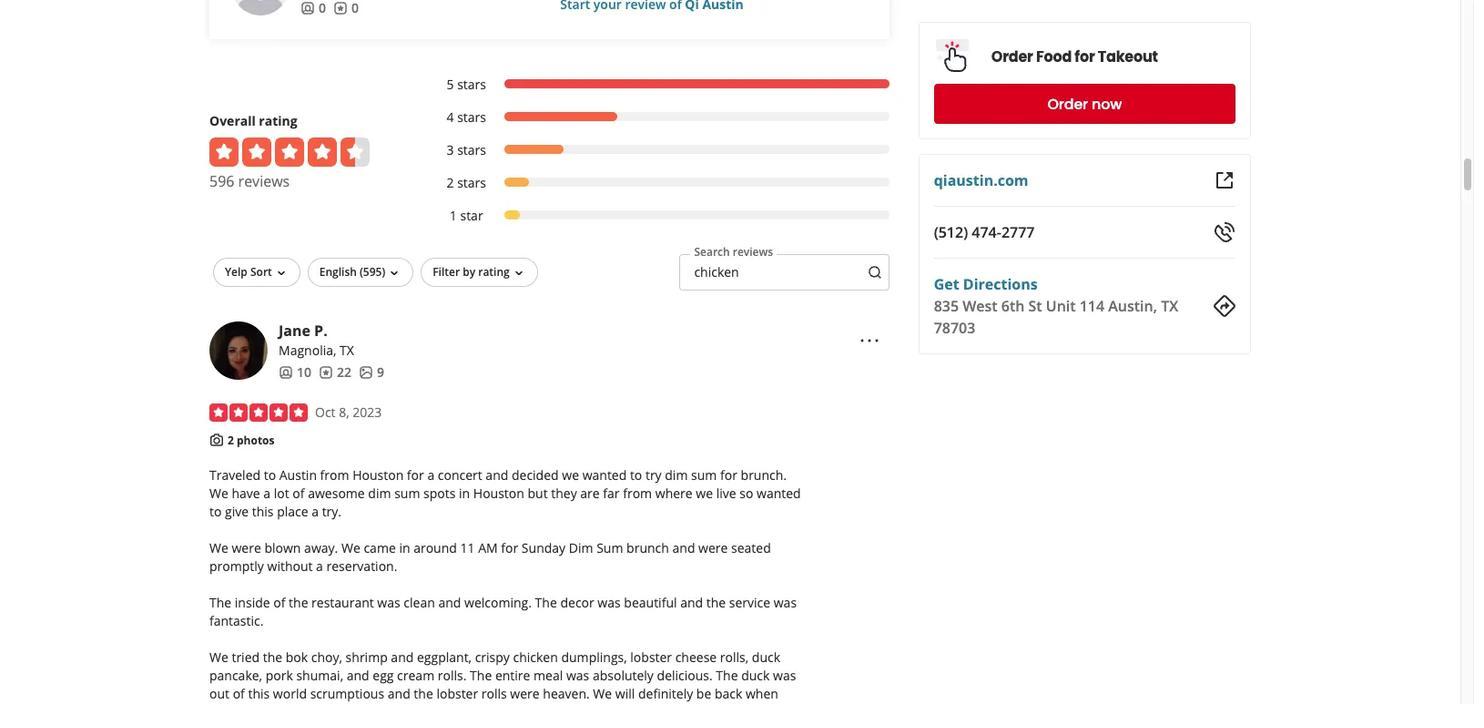 Task type: describe. For each thing, give the bounding box(es) containing it.
dumplings,
[[562, 649, 627, 666]]

the down crispy
[[470, 667, 492, 684]]

recommend
[[505, 704, 578, 704]]

out
[[210, 685, 230, 703]]

2 photos
[[228, 433, 275, 448]]

give
[[225, 503, 249, 520]]

choy,
[[311, 649, 343, 666]]

absolutely
[[593, 667, 654, 684]]

chicken
[[513, 649, 558, 666]]

5
[[447, 75, 454, 93]]

yelp
[[225, 264, 248, 280]]

rating inside popup button
[[478, 264, 510, 280]]

decor
[[561, 594, 595, 612]]

jane p. magnolia, tx
[[279, 321, 354, 359]]

meal
[[534, 667, 563, 684]]

filter reviews by 2 stars rating element
[[428, 174, 890, 192]]

blown
[[265, 540, 301, 557]]

to down the will
[[606, 704, 618, 704]]

6th
[[1002, 296, 1025, 316]]

9
[[377, 363, 384, 381]]

inside
[[235, 594, 270, 612]]

tx inside "jane p. magnolia, tx"
[[340, 341, 354, 359]]

sort
[[250, 264, 272, 280]]

oct
[[315, 403, 336, 421]]

the inside of the restaurant was clean and welcoming. the decor was beautiful and the service was fantastic.
[[210, 594, 797, 630]]

for up spots
[[407, 467, 424, 484]]

quality
[[736, 704, 776, 704]]

3
[[447, 141, 454, 158]]

2 horizontal spatial were
[[699, 540, 728, 557]]

and right beautiful
[[681, 594, 703, 612]]

and up cream
[[391, 649, 414, 666]]

friends element for top the reviews element
[[301, 0, 326, 17]]

0 vertical spatial from
[[320, 467, 349, 484]]

photo of jane p. image
[[210, 321, 268, 380]]

back
[[715, 685, 743, 703]]

try inside we tried the bok choy, shrimp and eggplant, crispy chicken dumplings, lobster cheese rolls, duck pancake, pork shumai, and egg cream rolls. the entire meal was absolutely delicious. the duck was out of this world scrumptious and the lobster rolls were heaven. we will definitely be back when we're in town again to try more dishes and highly recommend this to anyone looking for quality
[[344, 704, 360, 704]]

the left decor
[[535, 594, 557, 612]]

rolls.
[[438, 667, 467, 684]]

and inside we were blown away. we came in around 11 am for sunday dim sum brunch and were seated promptly without a reservation.
[[673, 540, 696, 557]]

we tried the bok choy, shrimp and eggplant, crispy chicken dumplings, lobster cheese rolls, duck pancake, pork shumai, and egg cream rolls. the entire meal was absolutely delicious. the duck was out of this world scrumptious and the lobster rolls were heaven. we will definitely be back when we're in town again to try more dishes and highly recommend this to anyone looking for quality 
[[210, 649, 802, 704]]

16 chevron down v2 image for sort
[[274, 266, 289, 280]]

welcoming.
[[465, 594, 532, 612]]

0 vertical spatial wanted
[[583, 467, 627, 484]]

cream
[[397, 667, 435, 684]]

was right decor
[[598, 594, 621, 612]]

2 for 2 stars
[[447, 174, 454, 191]]

star
[[460, 207, 483, 224]]

2023
[[353, 403, 382, 421]]

of inside we tried the bok choy, shrimp and eggplant, crispy chicken dumplings, lobster cheese rolls, duck pancake, pork shumai, and egg cream rolls. the entire meal was absolutely delicious. the duck was out of this world scrumptious and the lobster rolls were heaven. we will definitely be back when we're in town again to try more dishes and highly recommend this to anyone looking for quality
[[233, 685, 245, 703]]

of inside the inside of the restaurant was clean and welcoming. the decor was beautiful and the service was fantastic.
[[274, 594, 286, 612]]

english
[[320, 264, 357, 280]]

0 horizontal spatial were
[[232, 540, 261, 557]]

so
[[740, 485, 754, 502]]

we up the pancake, at the left of the page
[[210, 649, 229, 666]]

4.5 star rating image
[[210, 137, 370, 167]]

and inside traveled to austin from houston for a concert and decided we wanted to try dim sum for brunch. we have a lot of awesome dim sum spots in houston but they are far from where we live so wanted to give this place a try.
[[486, 467, 509, 484]]

we were blown away. we came in around 11 am for sunday dim sum brunch and were seated promptly without a reservation.
[[210, 540, 771, 575]]

a left 'try.'
[[312, 503, 319, 520]]

food
[[1037, 46, 1072, 67]]

we left the will
[[593, 685, 612, 703]]

to up 'brunch'
[[630, 467, 643, 484]]

0 vertical spatial sum
[[692, 467, 717, 484]]

of inside traveled to austin from houston for a concert and decided we wanted to try dim sum for brunch. we have a lot of awesome dim sum spots in houston but they are far from where we live so wanted to give this place a try.
[[293, 485, 305, 502]]

114
[[1080, 296, 1105, 316]]

we inside traveled to austin from houston for a concert and decided we wanted to try dim sum for brunch. we have a lot of awesome dim sum spots in houston but they are far from where we live so wanted to give this place a try.
[[210, 485, 229, 502]]

place
[[277, 503, 308, 520]]

where
[[656, 485, 693, 502]]

filter by rating button
[[421, 258, 538, 287]]

by
[[463, 264, 476, 280]]

try inside traveled to austin from houston for a concert and decided we wanted to try dim sum for brunch. we have a lot of awesome dim sum spots in houston but they are far from where we live so wanted to give this place a try.
[[646, 467, 662, 484]]

west
[[963, 296, 998, 316]]

for right food
[[1075, 46, 1096, 67]]

shrimp
[[346, 649, 388, 666]]

search image
[[868, 265, 882, 280]]

am
[[478, 540, 498, 557]]

p.
[[314, 321, 328, 341]]

dim
[[569, 540, 594, 557]]

2 for 2 photos
[[228, 433, 234, 448]]

get
[[934, 274, 960, 294]]

awesome
[[308, 485, 365, 502]]

dishes
[[398, 704, 437, 704]]

will
[[616, 685, 635, 703]]

filter reviews by 5 stars rating element
[[428, 75, 890, 94]]

friends element for the reviews element containing 22
[[279, 363, 312, 382]]

the left service
[[707, 594, 726, 612]]

8,
[[339, 403, 349, 421]]

menu image
[[859, 329, 881, 351]]

shumai,
[[296, 667, 344, 684]]

was up heaven.
[[567, 667, 590, 684]]

jane p. link
[[279, 321, 328, 341]]

16 photos v2 image
[[359, 365, 373, 380]]

english (595) button
[[308, 258, 414, 287]]

crispy
[[475, 649, 510, 666]]

photos
[[237, 433, 275, 448]]

stars for 5 stars
[[457, 75, 486, 93]]

brunch.
[[741, 467, 787, 484]]

0 vertical spatial dim
[[665, 467, 688, 484]]

22
[[337, 363, 352, 381]]

this inside traveled to austin from houston for a concert and decided we wanted to try dim sum for brunch. we have a lot of awesome dim sum spots in houston but they are far from where we live so wanted to give this place a try.
[[252, 503, 274, 520]]

yelp sort
[[225, 264, 272, 280]]

16 review v2 image for the reviews element containing 22
[[319, 365, 333, 380]]

10
[[297, 363, 312, 381]]

in inside traveled to austin from houston for a concert and decided we wanted to try dim sum for brunch. we have a lot of awesome dim sum spots in houston but they are far from where we live so wanted to give this place a try.
[[459, 485, 470, 502]]

magnolia,
[[279, 341, 337, 359]]

they
[[551, 485, 577, 502]]

when
[[746, 685, 779, 703]]

egg
[[373, 667, 394, 684]]

order food for takeout
[[992, 46, 1159, 67]]

spots
[[424, 485, 456, 502]]

was left clean at left
[[377, 594, 401, 612]]

and down shrimp
[[347, 667, 370, 684]]

anyone
[[621, 704, 665, 704]]

pork
[[266, 667, 293, 684]]

(512)
[[934, 222, 969, 242]]

filter reviews by 4 stars rating element
[[428, 108, 890, 127]]

order for order now
[[1048, 93, 1089, 114]]

takeout
[[1098, 46, 1159, 67]]

(595)
[[360, 264, 386, 280]]

596 reviews
[[210, 171, 290, 191]]

town
[[259, 704, 289, 704]]

reviews for 596 reviews
[[238, 171, 290, 191]]

and right clean at left
[[439, 594, 461, 612]]

promptly
[[210, 558, 264, 575]]

far
[[603, 485, 620, 502]]

scrumptious
[[310, 685, 385, 703]]

fantastic.
[[210, 612, 264, 630]]



Task type: vqa. For each thing, say whether or not it's contained in the screenshot.
of within the The inside of the restaurant was clean and welcoming. The decor was beautiful and the service was fantastic.
yes



Task type: locate. For each thing, give the bounding box(es) containing it.
a left lot
[[264, 485, 271, 502]]

order for order food for takeout
[[992, 46, 1034, 67]]

sum
[[692, 467, 717, 484], [395, 485, 420, 502]]

qiaustin.com link
[[934, 170, 1029, 190]]

1 horizontal spatial try
[[646, 467, 662, 484]]

and right concert at the left bottom of page
[[486, 467, 509, 484]]

the down "without"
[[289, 594, 308, 612]]

5 star rating image
[[210, 403, 308, 422]]

we left live
[[696, 485, 713, 502]]

for up live
[[721, 467, 738, 484]]

tx right austin,
[[1162, 296, 1179, 316]]

16 chevron down v2 image inside english (595) popup button
[[387, 266, 402, 280]]

st
[[1029, 296, 1043, 316]]

try up the where
[[646, 467, 662, 484]]

596
[[210, 171, 235, 191]]

lobster up absolutely
[[631, 649, 672, 666]]

eggplant,
[[417, 649, 472, 666]]

for inside we tried the bok choy, shrimp and eggplant, crispy chicken dumplings, lobster cheese rolls, duck pancake, pork shumai, and egg cream rolls. the entire meal was absolutely delicious. the duck was out of this world scrumptious and the lobster rolls were heaven. we will definitely be back when we're in town again to try more dishes and highly recommend this to anyone looking for quality
[[715, 704, 733, 704]]

seated
[[732, 540, 771, 557]]

looking
[[669, 704, 712, 704]]

rolls
[[482, 685, 507, 703]]

1 horizontal spatial wanted
[[757, 485, 801, 502]]

get directions 835 west 6th st unit 114 austin, tx 78703
[[934, 274, 1179, 338]]

0 vertical spatial 2
[[447, 174, 454, 191]]

rating left 16 chevron down v2 image
[[478, 264, 510, 280]]

we down traveled
[[210, 485, 229, 502]]

filter reviews by 1 star rating element
[[428, 207, 890, 225]]

474-
[[972, 222, 1002, 242]]

16 chevron down v2 image
[[512, 266, 526, 280]]

0 vertical spatial duck
[[752, 649, 781, 666]]

the up fantastic.
[[210, 594, 232, 612]]

16 review v2 image for top the reviews element
[[333, 1, 348, 15]]

delicious.
[[657, 667, 713, 684]]

we
[[210, 485, 229, 502], [210, 540, 229, 557], [342, 540, 361, 557], [210, 649, 229, 666], [593, 685, 612, 703]]

and down rolls.
[[440, 704, 463, 704]]

we up they at the left of page
[[562, 467, 579, 484]]

lobster
[[631, 649, 672, 666], [437, 685, 478, 703]]

stars right 4
[[457, 108, 486, 126]]

16 friends v2 image for friends 'element' for top the reviews element
[[301, 1, 315, 15]]

16 review v2 image
[[333, 1, 348, 15], [319, 365, 333, 380]]

in inside we tried the bok choy, shrimp and eggplant, crispy chicken dumplings, lobster cheese rolls, duck pancake, pork shumai, and egg cream rolls. the entire meal was absolutely delicious. the duck was out of this world scrumptious and the lobster rolls were heaven. we will definitely be back when we're in town again to try more dishes and highly recommend this to anyone looking for quality
[[245, 704, 256, 704]]

wanted down brunch.
[[757, 485, 801, 502]]

0 horizontal spatial 2
[[228, 433, 234, 448]]

2 inside filter reviews by 2 stars rating 'element'
[[447, 174, 454, 191]]

0 vertical spatial rating
[[259, 112, 298, 129]]

a up spots
[[428, 467, 435, 484]]

1 vertical spatial dim
[[368, 485, 391, 502]]

duck
[[752, 649, 781, 666], [742, 667, 770, 684]]

0 vertical spatial reviews
[[238, 171, 290, 191]]

16 chevron down v2 image inside yelp sort 'popup button'
[[274, 266, 289, 280]]

1 vertical spatial 16 friends v2 image
[[279, 365, 293, 380]]

of right lot
[[293, 485, 305, 502]]

1 16 chevron down v2 image from the left
[[274, 266, 289, 280]]

16 chevron down v2 image for (595)
[[387, 266, 402, 280]]

was up when
[[773, 667, 797, 684]]

stars for 2 stars
[[457, 174, 486, 191]]

3 stars
[[447, 141, 486, 158]]

1 vertical spatial tx
[[340, 341, 354, 359]]

order
[[992, 46, 1034, 67], [1048, 93, 1089, 114]]

yelp sort button
[[213, 258, 300, 287]]

for down back
[[715, 704, 733, 704]]

0 horizontal spatial 16 friends v2 image
[[279, 365, 293, 380]]

  text field
[[680, 254, 890, 290]]

1 horizontal spatial lobster
[[631, 649, 672, 666]]

to up lot
[[264, 467, 276, 484]]

dim
[[665, 467, 688, 484], [368, 485, 391, 502]]

sum left spots
[[395, 485, 420, 502]]

to left give
[[210, 503, 222, 520]]

reviews down 4.5 star rating image
[[238, 171, 290, 191]]

1 horizontal spatial 2
[[447, 174, 454, 191]]

traveled
[[210, 467, 261, 484]]

1 horizontal spatial from
[[623, 485, 652, 502]]

from right the far
[[623, 485, 652, 502]]

16 chevron down v2 image
[[274, 266, 289, 280], [387, 266, 402, 280]]

photos element
[[359, 363, 384, 382]]

0 horizontal spatial in
[[245, 704, 256, 704]]

stars right 5
[[457, 75, 486, 93]]

this down have
[[252, 503, 274, 520]]

are
[[581, 485, 600, 502]]

restaurant
[[312, 594, 374, 612]]

oct 8, 2023
[[315, 403, 382, 421]]

4 stars
[[447, 108, 486, 126]]

0 horizontal spatial we
[[562, 467, 579, 484]]

stars up star
[[457, 174, 486, 191]]

was
[[377, 594, 401, 612], [598, 594, 621, 612], [774, 594, 797, 612], [567, 667, 590, 684], [773, 667, 797, 684]]

1 horizontal spatial 16 chevron down v2 image
[[387, 266, 402, 280]]

78703
[[934, 318, 976, 338]]

for right am on the left bottom of the page
[[501, 540, 519, 557]]

24 directions v2 image
[[1214, 295, 1236, 317]]

get directions link
[[934, 274, 1038, 294]]

16 chevron down v2 image right sort
[[274, 266, 289, 280]]

in
[[459, 485, 470, 502], [399, 540, 410, 557], [245, 704, 256, 704]]

filter reviews by 3 stars rating element
[[428, 141, 890, 159]]

friends element
[[301, 0, 326, 17], [279, 363, 312, 382]]

a down 'away.'
[[316, 558, 323, 575]]

0 vertical spatial friends element
[[301, 0, 326, 17]]

tx inside get directions 835 west 6th st unit 114 austin, tx 78703
[[1162, 296, 1179, 316]]

tx up 22
[[340, 341, 354, 359]]

1 horizontal spatial sum
[[692, 467, 717, 484]]

16 chevron down v2 image right (595)
[[387, 266, 402, 280]]

0 horizontal spatial lobster
[[437, 685, 478, 703]]

the up pork
[[263, 649, 283, 666]]

concert
[[438, 467, 483, 484]]

0 horizontal spatial tx
[[340, 341, 354, 359]]

0 vertical spatial 16 friends v2 image
[[301, 1, 315, 15]]

to down the scrumptious
[[328, 704, 340, 704]]

we're
[[210, 704, 242, 704]]

0 horizontal spatial wanted
[[583, 467, 627, 484]]

live
[[717, 485, 737, 502]]

wanted up the far
[[583, 467, 627, 484]]

1 vertical spatial in
[[399, 540, 410, 557]]

order left food
[[992, 46, 1034, 67]]

1 vertical spatial we
[[696, 485, 713, 502]]

was right service
[[774, 594, 797, 612]]

dim up the where
[[665, 467, 688, 484]]

this down heaven.
[[581, 704, 603, 704]]

1 horizontal spatial we
[[696, 485, 713, 502]]

1 vertical spatial 2
[[228, 433, 234, 448]]

order left now
[[1048, 93, 1089, 114]]

0 vertical spatial tx
[[1162, 296, 1179, 316]]

3 stars from the top
[[457, 141, 486, 158]]

friends element containing 10
[[279, 363, 312, 382]]

0 horizontal spatial try
[[344, 704, 360, 704]]

qiaustin.com
[[934, 170, 1029, 190]]

0 vertical spatial reviews element
[[333, 0, 359, 17]]

1 vertical spatial duck
[[742, 667, 770, 684]]

reservation.
[[327, 558, 398, 575]]

of right 'inside'
[[274, 594, 286, 612]]

tried
[[232, 649, 260, 666]]

2 16 chevron down v2 image from the left
[[387, 266, 402, 280]]

came
[[364, 540, 396, 557]]

cheese
[[676, 649, 717, 666]]

2 down 3 at the top left of the page
[[447, 174, 454, 191]]

2 right 16 camera v2 image
[[228, 433, 234, 448]]

1 horizontal spatial dim
[[665, 467, 688, 484]]

duck right rolls, in the bottom of the page
[[752, 649, 781, 666]]

0 vertical spatial houston
[[353, 467, 404, 484]]

overall rating
[[210, 112, 298, 129]]

1 vertical spatial order
[[1048, 93, 1089, 114]]

1 horizontal spatial reviews
[[733, 244, 774, 260]]

0 horizontal spatial rating
[[259, 112, 298, 129]]

have
[[232, 485, 260, 502]]

1 vertical spatial wanted
[[757, 485, 801, 502]]

be
[[697, 685, 712, 703]]

2 horizontal spatial in
[[459, 485, 470, 502]]

2777
[[1002, 222, 1035, 242]]

0 horizontal spatial 16 review v2 image
[[319, 365, 333, 380]]

and up dishes
[[388, 685, 411, 703]]

overall
[[210, 112, 256, 129]]

houston up 'awesome'
[[353, 467, 404, 484]]

the up dishes
[[414, 685, 433, 703]]

24 external link v2 image
[[1214, 169, 1236, 191]]

rolls,
[[720, 649, 749, 666]]

1 vertical spatial sum
[[395, 485, 420, 502]]

2 vertical spatial of
[[233, 685, 245, 703]]

but
[[528, 485, 548, 502]]

1 vertical spatial lobster
[[437, 685, 478, 703]]

sum up live
[[692, 467, 717, 484]]

lot
[[274, 485, 289, 502]]

world
[[273, 685, 307, 703]]

in right 'came'
[[399, 540, 410, 557]]

0 vertical spatial we
[[562, 467, 579, 484]]

tx
[[1162, 296, 1179, 316], [340, 341, 354, 359]]

0 horizontal spatial reviews
[[238, 171, 290, 191]]

0 horizontal spatial 16 chevron down v2 image
[[274, 266, 289, 280]]

for
[[1075, 46, 1096, 67], [407, 467, 424, 484], [721, 467, 738, 484], [501, 540, 519, 557], [715, 704, 733, 704]]

0 vertical spatial lobster
[[631, 649, 672, 666]]

stars for 4 stars
[[457, 108, 486, 126]]

of up we're
[[233, 685, 245, 703]]

1 horizontal spatial houston
[[474, 485, 525, 502]]

away.
[[304, 540, 338, 557]]

1 horizontal spatial rating
[[478, 264, 510, 280]]

traveled to austin from houston for a concert and decided we wanted to try dim sum for brunch. we have a lot of awesome dim sum spots in houston but they are far from where we live so wanted to give this place a try.
[[210, 467, 801, 520]]

2 vertical spatial this
[[581, 704, 603, 704]]

2 horizontal spatial of
[[293, 485, 305, 502]]

lobster down rolls.
[[437, 685, 478, 703]]

16 camera v2 image
[[210, 432, 224, 447]]

reviews for search reviews
[[733, 244, 774, 260]]

0 vertical spatial 16 review v2 image
[[333, 1, 348, 15]]

and right 'brunch'
[[673, 540, 696, 557]]

around
[[414, 540, 457, 557]]

2 stars from the top
[[457, 108, 486, 126]]

bok
[[286, 649, 308, 666]]

were left seated
[[699, 540, 728, 557]]

reviews right search
[[733, 244, 774, 260]]

0 vertical spatial this
[[252, 503, 274, 520]]

0 vertical spatial order
[[992, 46, 1034, 67]]

1 horizontal spatial 16 friends v2 image
[[301, 1, 315, 15]]

the up back
[[716, 667, 738, 684]]

stars inside 'element'
[[457, 174, 486, 191]]

0 horizontal spatial order
[[992, 46, 1034, 67]]

decided
[[512, 467, 559, 484]]

now
[[1092, 93, 1123, 114]]

to
[[264, 467, 276, 484], [630, 467, 643, 484], [210, 503, 222, 520], [328, 704, 340, 704], [606, 704, 618, 704]]

search reviews
[[695, 244, 774, 260]]

1 vertical spatial reviews element
[[319, 363, 352, 382]]

0 vertical spatial in
[[459, 485, 470, 502]]

0 horizontal spatial of
[[233, 685, 245, 703]]

0 horizontal spatial houston
[[353, 467, 404, 484]]

4 stars from the top
[[457, 174, 486, 191]]

1 vertical spatial of
[[274, 594, 286, 612]]

rating up 4.5 star rating image
[[259, 112, 298, 129]]

1 vertical spatial houston
[[474, 485, 525, 502]]

0 horizontal spatial sum
[[395, 485, 420, 502]]

1 horizontal spatial order
[[1048, 93, 1089, 114]]

without
[[267, 558, 313, 575]]

were inside we tried the bok choy, shrimp and eggplant, crispy chicken dumplings, lobster cheese rolls, duck pancake, pork shumai, and egg cream rolls. the entire meal was absolutely delicious. the duck was out of this world scrumptious and the lobster rolls were heaven. we will definitely be back when we're in town again to try more dishes and highly recommend this to anyone looking for quality
[[510, 685, 540, 703]]

houston left but
[[474, 485, 525, 502]]

1 vertical spatial try
[[344, 704, 360, 704]]

of
[[293, 485, 305, 502], [274, 594, 286, 612], [233, 685, 245, 703]]

1 vertical spatial this
[[248, 685, 270, 703]]

we up reservation. on the bottom left of the page
[[342, 540, 361, 557]]

1 vertical spatial friends element
[[279, 363, 312, 382]]

835
[[934, 296, 959, 316]]

reviews element
[[333, 0, 359, 17], [319, 363, 352, 382]]

again
[[293, 704, 325, 704]]

1 vertical spatial rating
[[478, 264, 510, 280]]

1 horizontal spatial tx
[[1162, 296, 1179, 316]]

filter
[[433, 264, 460, 280]]

2
[[447, 174, 454, 191], [228, 433, 234, 448]]

dim right 'awesome'
[[368, 485, 391, 502]]

duck up when
[[742, 667, 770, 684]]

1 horizontal spatial were
[[510, 685, 540, 703]]

1 vertical spatial from
[[623, 485, 652, 502]]

2 photos link
[[228, 433, 275, 448]]

were
[[232, 540, 261, 557], [699, 540, 728, 557], [510, 685, 540, 703]]

highly
[[466, 704, 502, 704]]

order inside order now link
[[1048, 93, 1089, 114]]

in down concert at the left bottom of page
[[459, 485, 470, 502]]

2 vertical spatial in
[[245, 704, 256, 704]]

directions
[[964, 274, 1038, 294]]

1 vertical spatial 16 review v2 image
[[319, 365, 333, 380]]

heaven.
[[543, 685, 590, 703]]

1 vertical spatial reviews
[[733, 244, 774, 260]]

try down the scrumptious
[[344, 704, 360, 704]]

1 stars from the top
[[457, 75, 486, 93]]

we up promptly on the left bottom of the page
[[210, 540, 229, 557]]

for inside we were blown away. we came in around 11 am for sunday dim sum brunch and were seated promptly without a reservation.
[[501, 540, 519, 557]]

stars for 3 stars
[[457, 141, 486, 158]]

11
[[461, 540, 475, 557]]

1 horizontal spatial 16 review v2 image
[[333, 1, 348, 15]]

search
[[695, 244, 730, 260]]

were up recommend
[[510, 685, 540, 703]]

this up town
[[248, 685, 270, 703]]

stars right 3 at the top left of the page
[[457, 141, 486, 158]]

unit
[[1047, 296, 1076, 316]]

16 friends v2 image
[[301, 1, 315, 15], [279, 365, 293, 380]]

1 horizontal spatial of
[[274, 594, 286, 612]]

16 friends v2 image for friends 'element' containing 10
[[279, 365, 293, 380]]

0 vertical spatial of
[[293, 485, 305, 502]]

were up promptly on the left bottom of the page
[[232, 540, 261, 557]]

0 horizontal spatial from
[[320, 467, 349, 484]]

a inside we were blown away. we came in around 11 am for sunday dim sum brunch and were seated promptly without a reservation.
[[316, 558, 323, 575]]

24 phone v2 image
[[1214, 221, 1236, 243]]

0 horizontal spatial dim
[[368, 485, 391, 502]]

order now
[[1048, 93, 1123, 114]]

in left town
[[245, 704, 256, 704]]

in inside we were blown away. we came in around 11 am for sunday dim sum brunch and were seated promptly without a reservation.
[[399, 540, 410, 557]]

service
[[730, 594, 771, 612]]

reviews element containing 22
[[319, 363, 352, 382]]

0 vertical spatial try
[[646, 467, 662, 484]]

english (595)
[[320, 264, 386, 280]]

from up 'awesome'
[[320, 467, 349, 484]]

1 horizontal spatial in
[[399, 540, 410, 557]]



